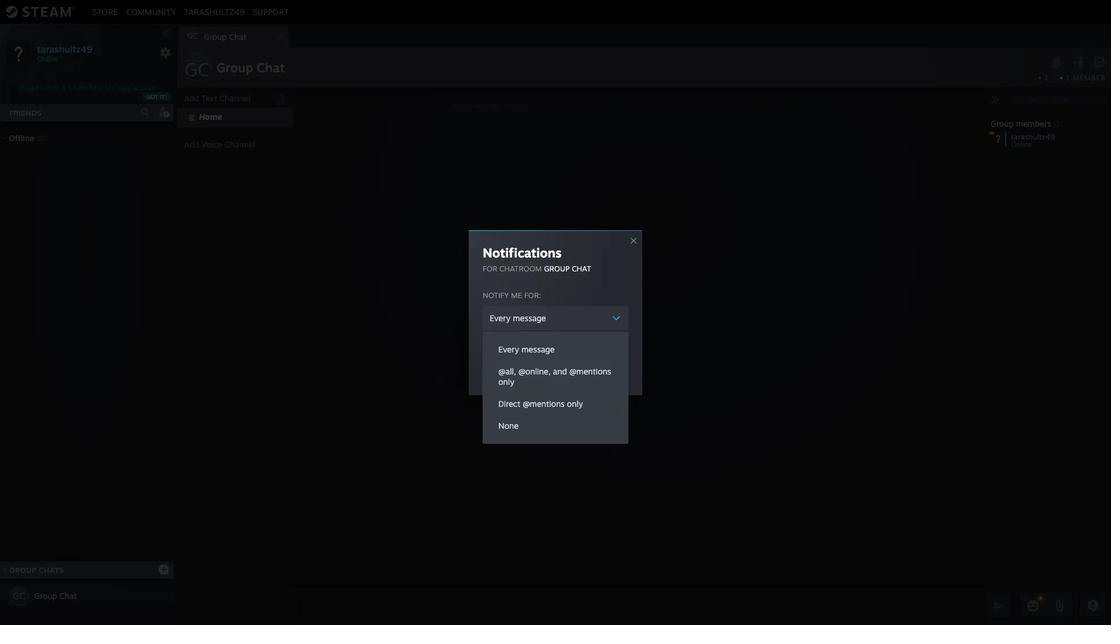 Task type: vqa. For each thing, say whether or not it's contained in the screenshot.
the rightmost Bans
no



Task type: locate. For each thing, give the bounding box(es) containing it.
only
[[499, 377, 515, 387], [567, 399, 583, 409]]

0 horizontal spatial for
[[105, 83, 115, 92]]

tarashultz49 link
[[180, 7, 249, 17]]

every right edit at the bottom left of page
[[499, 344, 520, 354]]

1 vertical spatial for
[[483, 264, 498, 273]]

manage group chat settings image
[[1094, 56, 1109, 71]]

gc
[[187, 31, 198, 41], [185, 58, 210, 81], [13, 591, 25, 602]]

1 horizontal spatial @mentions
[[570, 366, 612, 376]]

for right here
[[105, 83, 115, 92]]

2023
[[514, 102, 528, 109]]

0 horizontal spatial group chat
[[34, 591, 77, 601]]

17,
[[504, 102, 512, 109]]

tarashultz49 down the members
[[1012, 132, 1056, 141]]

gc inside gc group chat
[[187, 31, 198, 41]]

0 vertical spatial friends
[[36, 83, 60, 92]]

manage notification settings image
[[1050, 56, 1065, 69]]

message
[[513, 313, 546, 323], [522, 344, 555, 354]]

november
[[474, 102, 502, 109]]

edit
[[483, 350, 498, 359]]

message up @online,
[[522, 344, 555, 354]]

1 vertical spatial chats
[[39, 566, 64, 575]]

drag
[[19, 83, 34, 92]]

1 vertical spatial add
[[184, 140, 199, 149]]

1 horizontal spatial for
[[483, 264, 498, 273]]

store link
[[89, 7, 122, 17]]

1 1 from the left
[[1046, 74, 1049, 82]]

1 vertical spatial @mentions
[[523, 399, 565, 409]]

tarashultz49
[[184, 7, 245, 17], [37, 43, 93, 55], [1012, 132, 1056, 141]]

direct
[[499, 399, 521, 409]]

online
[[1012, 140, 1033, 149]]

tarashultz49 up gc group chat
[[184, 7, 245, 17]]

message down for:
[[513, 313, 546, 323]]

1 vertical spatial friends
[[9, 108, 42, 118]]

only down the '@all, @online, and @mentions only'
[[567, 399, 583, 409]]

none
[[499, 421, 519, 431]]

chatroom
[[500, 264, 542, 273]]

1 vertical spatial only
[[567, 399, 583, 409]]

send special image
[[1053, 599, 1067, 613]]

1 member
[[1067, 74, 1107, 82]]

close button
[[483, 362, 629, 380]]

add left the voice
[[184, 140, 199, 149]]

@mentions down the '@all, @online, and @mentions only'
[[523, 399, 565, 409]]

tarashultz49 up &
[[37, 43, 93, 55]]

group chat
[[217, 60, 285, 75], [34, 591, 77, 601]]

channel for add text channel
[[220, 93, 250, 103]]

None text field
[[297, 592, 985, 621]]

friday, november 17, 2023
[[455, 102, 528, 109]]

every message down "me"
[[490, 313, 546, 323]]

group
[[204, 32, 227, 42], [217, 60, 253, 75], [991, 119, 1014, 129], [545, 264, 570, 273], [9, 566, 37, 575], [34, 591, 57, 601]]

every down 'notify'
[[490, 313, 511, 323]]

0 horizontal spatial 1
[[1046, 74, 1049, 82]]

and
[[553, 366, 567, 376]]

add for add voice channel
[[184, 140, 199, 149]]

1 left member
[[1067, 74, 1071, 82]]

0 vertical spatial group chat
[[217, 60, 285, 75]]

group chat down group chats
[[34, 591, 77, 601]]

channel right the voice
[[225, 140, 255, 149]]

manage friends list settings image
[[160, 47, 171, 58]]

close this tab image
[[275, 34, 287, 41]]

gc down tarashultz49 link
[[187, 31, 198, 41]]

offline
[[9, 133, 34, 143]]

every message up @online,
[[499, 344, 555, 354]]

only down the @all,
[[499, 377, 515, 387]]

2 1 from the left
[[1067, 74, 1071, 82]]

friends
[[36, 83, 60, 92], [9, 108, 42, 118]]

@online,
[[519, 366, 551, 376]]

for
[[105, 83, 115, 92], [483, 264, 498, 273]]

support link
[[249, 7, 293, 17]]

channel
[[220, 93, 250, 103], [225, 140, 255, 149]]

0 horizontal spatial @mentions
[[523, 399, 565, 409]]

1 vertical spatial channel
[[225, 140, 255, 149]]

submit image
[[993, 599, 1008, 614]]

1 horizontal spatial group chat
[[217, 60, 285, 75]]

every message
[[490, 313, 546, 323], [499, 344, 555, 354]]

invite a friend to this group chat image
[[1072, 55, 1087, 70]]

gc group chat
[[187, 31, 247, 42]]

1
[[1046, 74, 1049, 82], [1067, 74, 1071, 82]]

notify me for:
[[483, 290, 541, 300]]

1 up filter by name text box
[[1046, 74, 1049, 82]]

0 vertical spatial only
[[499, 377, 515, 387]]

create a group chat image
[[158, 564, 170, 575]]

0 vertical spatial channel
[[220, 93, 250, 103]]

friends left &
[[36, 83, 60, 92]]

@mentions down in
[[570, 366, 612, 376]]

every
[[490, 313, 511, 323], [499, 344, 520, 354]]

1 vertical spatial group chat
[[34, 591, 77, 601]]

gc up text
[[185, 58, 210, 81]]

0 vertical spatial chats
[[69, 83, 87, 92]]

@mentions
[[570, 366, 612, 376], [523, 399, 565, 409]]

chat
[[229, 32, 247, 42], [257, 60, 285, 75], [572, 264, 592, 273], [59, 591, 77, 601]]

0 horizontal spatial only
[[499, 377, 515, 387]]

friends down the drag
[[9, 108, 42, 118]]

gc down "collapse chats list" icon
[[13, 591, 25, 602]]

chats
[[69, 83, 87, 92], [39, 566, 64, 575]]

0 vertical spatial @mentions
[[570, 366, 612, 376]]

1 add from the top
[[184, 93, 199, 103]]

add
[[184, 93, 199, 103], [184, 140, 199, 149]]

chats right &
[[69, 83, 87, 92]]

1 horizontal spatial chats
[[69, 83, 87, 92]]

channel right text
[[220, 93, 250, 103]]

for up 'notify'
[[483, 264, 498, 273]]

members
[[1017, 119, 1052, 129]]

only inside the '@all, @online, and @mentions only'
[[499, 377, 515, 387]]

home
[[199, 112, 222, 122]]

2 add from the top
[[184, 140, 199, 149]]

0 vertical spatial for
[[105, 83, 115, 92]]

group chat up 'unpin channel list' image at the top of page
[[217, 60, 285, 75]]

1 vertical spatial tarashultz49
[[37, 43, 93, 55]]

0 vertical spatial every message
[[490, 313, 546, 323]]

@all,
[[499, 366, 516, 376]]

in
[[589, 350, 596, 359]]

0 horizontal spatial tarashultz49
[[37, 43, 93, 55]]

add left text
[[184, 93, 199, 103]]

0 vertical spatial gc
[[187, 31, 198, 41]]

1 horizontal spatial 1
[[1067, 74, 1071, 82]]

1 vertical spatial message
[[522, 344, 555, 354]]

0 vertical spatial tarashultz49
[[184, 7, 245, 17]]

1 for 1 member
[[1067, 74, 1071, 82]]

chats right "collapse chats list" icon
[[39, 566, 64, 575]]

2 horizontal spatial tarashultz49
[[1012, 132, 1056, 141]]

0 vertical spatial add
[[184, 93, 199, 103]]

2 vertical spatial tarashultz49
[[1012, 132, 1056, 141]]



Task type: describe. For each thing, give the bounding box(es) containing it.
collapse chats list image
[[0, 568, 13, 573]]

group inside gc group chat
[[204, 32, 227, 42]]

store
[[93, 7, 118, 17]]

chat inside notifications for chatroom group chat
[[572, 264, 592, 273]]

1 vertical spatial every
[[499, 344, 520, 354]]

friday,
[[455, 102, 472, 109]]

group chats
[[9, 566, 64, 575]]

@all, @online, and @mentions only
[[499, 366, 612, 387]]

2 vertical spatial gc
[[13, 591, 25, 602]]

group inside notifications for chatroom group chat
[[545, 264, 570, 273]]

0 horizontal spatial chats
[[39, 566, 64, 575]]

member
[[1074, 74, 1107, 82]]

search my friends list image
[[140, 107, 151, 118]]

direct @mentions only
[[499, 399, 583, 409]]

access
[[133, 83, 155, 92]]

1 horizontal spatial tarashultz49
[[184, 7, 245, 17]]

notifications
[[483, 245, 562, 260]]

drag friends & chats here for easy access
[[19, 83, 155, 92]]

for:
[[525, 290, 541, 300]]

add voice channel
[[184, 140, 255, 149]]

group members
[[991, 119, 1052, 129]]

community link
[[122, 7, 180, 17]]

Filter by Name text field
[[1008, 93, 1107, 108]]

channel for add voice channel
[[225, 140, 255, 149]]

@mentions inside the '@all, @online, and @mentions only'
[[570, 366, 612, 376]]

notification
[[522, 350, 564, 359]]

tarashultz49 online
[[1012, 132, 1056, 149]]

me
[[511, 290, 523, 300]]

more
[[500, 350, 519, 359]]

settings
[[598, 350, 629, 359]]

notify
[[483, 290, 509, 300]]

1 vertical spatial gc
[[185, 58, 210, 81]]

1 horizontal spatial only
[[567, 399, 583, 409]]

chat inside gc group chat
[[229, 32, 247, 42]]

0 vertical spatial message
[[513, 313, 546, 323]]

for inside notifications for chatroom group chat
[[483, 264, 498, 273]]

add a friend image
[[158, 106, 170, 119]]

voice
[[202, 140, 222, 149]]

collapse member list image
[[991, 95, 1001, 104]]

support
[[253, 7, 289, 17]]

close
[[546, 366, 566, 376]]

easy
[[117, 83, 131, 92]]

notifications for chatroom group chat
[[483, 245, 592, 273]]

add for add text channel
[[184, 93, 199, 103]]

text
[[202, 93, 217, 103]]

0 vertical spatial every
[[490, 313, 511, 323]]

1 vertical spatial every message
[[499, 344, 555, 354]]

here
[[89, 83, 103, 92]]

1 for 1
[[1046, 74, 1049, 82]]

types
[[566, 350, 587, 359]]

unpin channel list image
[[273, 90, 288, 105]]

community
[[126, 7, 176, 17]]

&
[[62, 83, 67, 92]]

edit more notification types in settings
[[483, 350, 629, 359]]

add text channel
[[184, 93, 250, 103]]



